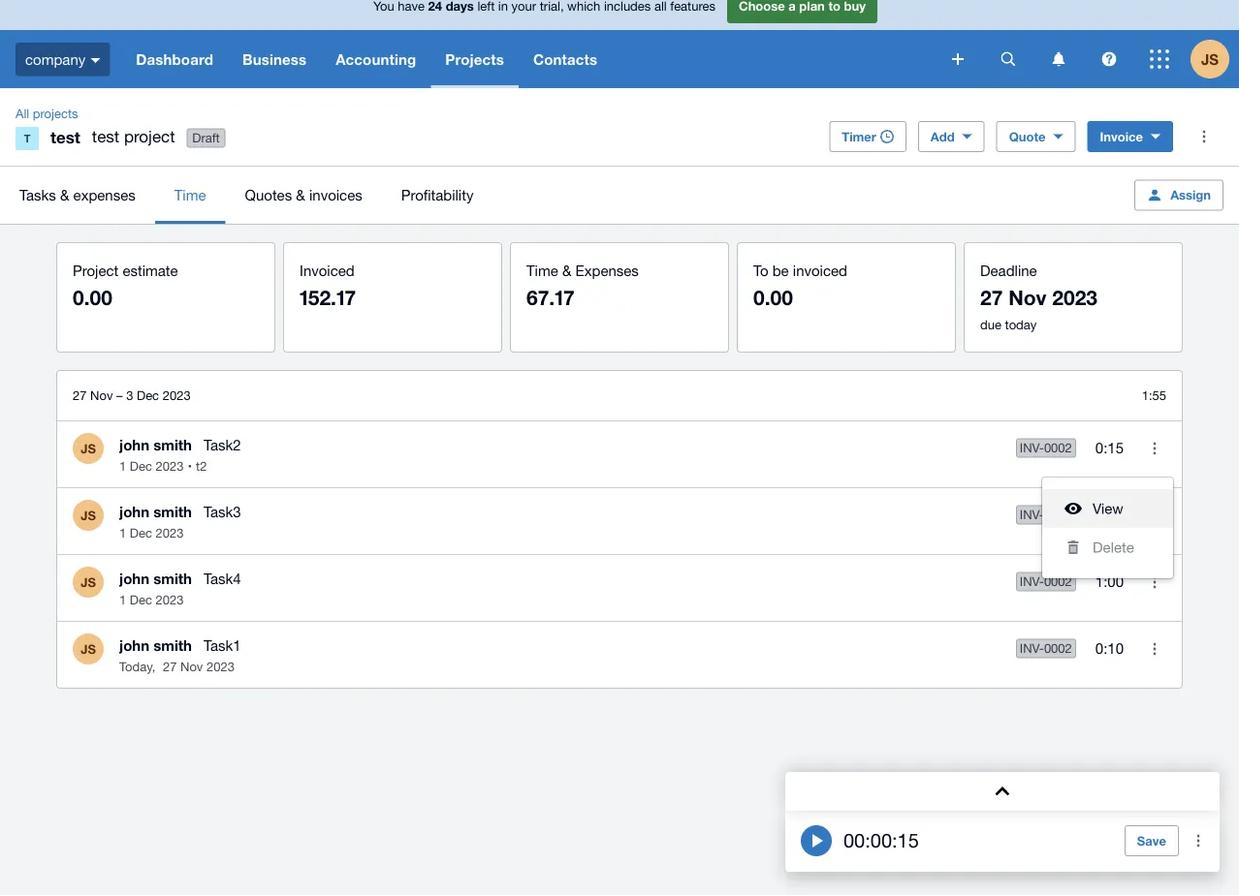 Task type: vqa. For each thing, say whether or not it's contained in the screenshot.
'business' within Business dropdown button
no



Task type: locate. For each thing, give the bounding box(es) containing it.
smith for task1
[[153, 637, 192, 654]]

dec
[[137, 388, 159, 403], [130, 459, 152, 474], [130, 526, 152, 541], [130, 592, 152, 607]]

3 smith from the top
[[153, 570, 192, 588]]

3 inv-0002 from the top
[[1020, 574, 1072, 589]]

2 vertical spatial more options image
[[1179, 822, 1218, 861]]

2 horizontal spatial 27
[[980, 286, 1003, 310]]

1 wrapper image from the top
[[1062, 503, 1085, 515]]

2 1 from the top
[[119, 526, 126, 541]]

0.00 down be on the top right of the page
[[753, 286, 793, 310]]

2 john smith from the top
[[119, 503, 192, 521]]

3 john from the top
[[119, 570, 149, 588]]

deadline
[[980, 262, 1037, 279]]

0002 left '0:10'
[[1044, 641, 1072, 656]]

start timer image
[[801, 826, 832, 857]]

2 vertical spatial nov
[[180, 659, 203, 674]]

john smith left task4
[[119, 570, 192, 588]]

wrapper image inside delete button
[[1062, 541, 1085, 555]]

smith down 1 dec 2023 • t2
[[153, 503, 192, 521]]

1 horizontal spatial &
[[296, 187, 305, 204]]

3 inv- from the top
[[1020, 574, 1044, 589]]

project
[[124, 127, 175, 146]]

nov up today
[[1009, 286, 1047, 310]]

projects
[[33, 106, 78, 121]]

john for task2
[[119, 436, 149, 454]]

00:00:15
[[844, 830, 919, 853]]

4 0002 from the top
[[1044, 641, 1072, 656]]

4 inv- from the top
[[1020, 641, 1044, 656]]

inv- for 1:00
[[1020, 574, 1044, 589]]

2 inv-0002 from the top
[[1020, 508, 1072, 523]]

timer button
[[829, 121, 906, 152]]

today,
[[119, 659, 155, 674]]

expenses
[[576, 262, 639, 279]]

inv-0002 left view
[[1020, 508, 1072, 523]]

john smith for task3
[[119, 503, 192, 521]]

2 smith from the top
[[153, 503, 192, 521]]

nov right today,
[[180, 659, 203, 674]]

0 horizontal spatial test
[[50, 127, 80, 146]]

to be invoiced 0.00
[[753, 262, 847, 310]]

more options image
[[1135, 563, 1174, 602], [1135, 630, 1174, 669], [1179, 822, 1218, 861]]

0 vertical spatial more options image
[[1185, 117, 1224, 156]]

2 vertical spatial 27
[[163, 659, 177, 674]]

wrapper image
[[1062, 503, 1085, 515], [1062, 541, 1085, 555]]

& inside time & expenses 67.17
[[562, 262, 571, 279]]

more options image for 0:10
[[1135, 630, 1174, 669]]

2 test from the left
[[92, 127, 119, 146]]

1
[[119, 459, 126, 474], [119, 526, 126, 541], [119, 592, 126, 607]]

& up 67.17
[[562, 262, 571, 279]]

1 smith from the top
[[153, 436, 192, 454]]

projects button
[[431, 30, 519, 88]]

js
[[1201, 50, 1219, 68], [81, 441, 96, 456], [81, 508, 96, 523], [81, 575, 96, 590], [81, 642, 96, 657]]

0 vertical spatial 1
[[119, 459, 126, 474]]

john smith up 1 dec 2023 • t2
[[119, 436, 192, 454]]

test project
[[92, 127, 175, 146]]

invoice button
[[1087, 121, 1173, 152]]

0002 left 0:15
[[1044, 441, 1072, 456]]

3
[[126, 388, 133, 403]]

list box containing view
[[1042, 478, 1173, 579]]

today
[[1005, 317, 1037, 332]]

john smith
[[119, 436, 192, 454], [119, 503, 192, 521], [119, 570, 192, 588], [119, 637, 192, 654]]

john
[[119, 436, 149, 454], [119, 503, 149, 521], [119, 570, 149, 588], [119, 637, 149, 654]]

js for task3
[[81, 508, 96, 523]]

john smith down 1 dec 2023 • t2
[[119, 503, 192, 521]]

more options image for 1:00
[[1135, 563, 1174, 602]]

1 vertical spatial time
[[526, 262, 558, 279]]

to
[[753, 262, 768, 279]]

0 vertical spatial 27
[[980, 286, 1003, 310]]

1 horizontal spatial nov
[[180, 659, 203, 674]]

27 inside deadline 27 nov 2023 due today
[[980, 286, 1003, 310]]

1 1 dec 2023 from the top
[[119, 526, 184, 541]]

draft
[[192, 131, 220, 146]]

1 vertical spatial nov
[[90, 388, 113, 403]]

nov left –
[[90, 388, 113, 403]]

& right tasks
[[60, 187, 69, 204]]

svg image up quote
[[1001, 52, 1016, 66]]

2 horizontal spatial nov
[[1009, 286, 1047, 310]]

be
[[772, 262, 789, 279]]

1 down 1 dec 2023 • t2
[[119, 526, 126, 541]]

1 vertical spatial more options image
[[1135, 630, 1174, 669]]

2 0002 from the top
[[1044, 508, 1072, 523]]

1 john from the top
[[119, 436, 149, 454]]

1 vertical spatial wrapper image
[[1062, 541, 1085, 555]]

2 0.00 from the left
[[753, 286, 793, 310]]

wrapper image for view
[[1062, 503, 1085, 515]]

27 right today,
[[163, 659, 177, 674]]

0002
[[1044, 441, 1072, 456], [1044, 508, 1072, 523], [1044, 574, 1072, 589], [1044, 641, 1072, 656]]

1 john smith from the top
[[119, 436, 192, 454]]

project
[[73, 262, 119, 279]]

time down draft
[[174, 187, 206, 204]]

group
[[1042, 478, 1173, 579]]

0002 for 0:15
[[1044, 441, 1072, 456]]

list box
[[1042, 478, 1173, 579]]

task3
[[204, 503, 241, 520]]

add
[[931, 129, 955, 144]]

0 vertical spatial more options image
[[1135, 563, 1174, 602]]

67.17
[[526, 286, 575, 310]]

4 john from the top
[[119, 637, 149, 654]]

quotes
[[245, 187, 292, 204]]

smith left task4
[[153, 570, 192, 588]]

group containing view
[[1042, 478, 1173, 579]]

wrapper image left 'delete'
[[1062, 541, 1085, 555]]

0002 for 0:10
[[1044, 641, 1072, 656]]

0 horizontal spatial nov
[[90, 388, 113, 403]]

inv-0002 left 0:15
[[1020, 441, 1072, 456]]

john up today,
[[119, 637, 149, 654]]

1 horizontal spatial time
[[526, 262, 558, 279]]

2 1 dec 2023 from the top
[[119, 592, 184, 607]]

2 vertical spatial 1
[[119, 592, 126, 607]]

1 vertical spatial 1
[[119, 526, 126, 541]]

john up 1 dec 2023 • t2
[[119, 436, 149, 454]]

0.00 down project
[[73, 286, 112, 310]]

0 horizontal spatial time
[[174, 187, 206, 204]]

2023
[[1052, 286, 1098, 310], [163, 388, 191, 403], [156, 459, 184, 474], [156, 526, 184, 541], [156, 592, 184, 607], [206, 659, 235, 674]]

4 inv-0002 from the top
[[1020, 641, 1072, 656]]

time & expenses 67.17
[[526, 262, 639, 310]]

inv- left 0:15
[[1020, 441, 1044, 456]]

3 1 from the top
[[119, 592, 126, 607]]

more options image right '0:10'
[[1135, 630, 1174, 669]]

smith up today, 27 nov 2023
[[153, 637, 192, 654]]

business
[[242, 50, 307, 68]]

inv- left '0:10'
[[1020, 641, 1044, 656]]

1 vertical spatial 27
[[73, 388, 87, 403]]

0 vertical spatial time
[[174, 187, 206, 204]]

john smith for task4
[[119, 570, 192, 588]]

time inside time & expenses 67.17
[[526, 262, 558, 279]]

0002 for 0:30
[[1044, 508, 1072, 523]]

john down 1 dec 2023 • t2
[[119, 503, 149, 521]]

dashboard
[[136, 50, 213, 68]]

invoiced
[[793, 262, 847, 279]]

projects
[[445, 50, 504, 68]]

0 horizontal spatial &
[[60, 187, 69, 204]]

smith up 1 dec 2023 • t2
[[153, 436, 192, 454]]

smith
[[153, 436, 192, 454], [153, 503, 192, 521], [153, 570, 192, 588], [153, 637, 192, 654]]

1 dec 2023 up today,
[[119, 592, 184, 607]]

2 wrapper image from the top
[[1062, 541, 1085, 555]]

tasks & expenses
[[19, 187, 135, 204]]

dec right 3
[[137, 388, 159, 403]]

0002 left view
[[1044, 508, 1072, 523]]

inv-0002 left '0:10'
[[1020, 641, 1072, 656]]

1 inv-0002 from the top
[[1020, 441, 1072, 456]]

more options image right 0:15
[[1135, 430, 1174, 468]]

tasks
[[19, 187, 56, 204]]

1:55
[[1142, 388, 1166, 403]]

& right quotes
[[296, 187, 305, 204]]

1 test from the left
[[50, 127, 80, 146]]

svg image right company
[[90, 58, 100, 63]]

today, 27 nov 2023
[[119, 659, 235, 674]]

profitability link
[[382, 167, 493, 224]]

0 vertical spatial 1 dec 2023
[[119, 526, 184, 541]]

inv-0002
[[1020, 441, 1072, 456], [1020, 508, 1072, 523], [1020, 574, 1072, 589], [1020, 641, 1072, 656]]

wrapper image left view
[[1062, 503, 1085, 515]]

&
[[60, 187, 69, 204], [296, 187, 305, 204], [562, 262, 571, 279]]

john left task4
[[119, 570, 149, 588]]

business button
[[228, 30, 321, 88]]

john smith for task1
[[119, 637, 192, 654]]

more options image right 1:00
[[1135, 563, 1174, 602]]

3 0002 from the top
[[1044, 574, 1072, 589]]

1 horizontal spatial 27
[[163, 659, 177, 674]]

1 inv- from the top
[[1020, 441, 1044, 456]]

dec down 1 dec 2023 • t2
[[130, 526, 152, 541]]

time up 67.17
[[526, 262, 558, 279]]

1 dec 2023 down 1 dec 2023 • t2
[[119, 526, 184, 541]]

2 john from the top
[[119, 503, 149, 521]]

27
[[980, 286, 1003, 310], [73, 388, 87, 403], [163, 659, 177, 674]]

0:15
[[1095, 440, 1124, 457]]

inv- left view
[[1020, 508, 1044, 523]]

1 vertical spatial more options image
[[1135, 430, 1174, 468]]

0 vertical spatial nov
[[1009, 286, 1047, 310]]

nov
[[1009, 286, 1047, 310], [90, 388, 113, 403], [180, 659, 203, 674]]

test for test
[[50, 127, 80, 146]]

1 left •
[[119, 459, 126, 474]]

inv- for 0:10
[[1020, 641, 1044, 656]]

1 1 from the top
[[119, 459, 126, 474]]

banner
[[0, 0, 1239, 88]]

wrapper image inside view button
[[1062, 503, 1085, 515]]

1 horizontal spatial 0.00
[[753, 286, 793, 310]]

4 john smith from the top
[[119, 637, 192, 654]]

test down projects at the top
[[50, 127, 80, 146]]

0 horizontal spatial 27
[[73, 388, 87, 403]]

2 inv- from the top
[[1020, 508, 1044, 523]]

27 left –
[[73, 388, 87, 403]]

1 vertical spatial 1 dec 2023
[[119, 592, 184, 607]]

more options image
[[1185, 117, 1224, 156], [1135, 430, 1174, 468]]

2023 inside deadline 27 nov 2023 due today
[[1052, 286, 1098, 310]]

1 0.00 from the left
[[73, 286, 112, 310]]

more options image up 'assign'
[[1185, 117, 1224, 156]]

0 vertical spatial wrapper image
[[1062, 503, 1085, 515]]

inv-0002 for 1:00
[[1020, 574, 1072, 589]]

time
[[174, 187, 206, 204], [526, 262, 558, 279]]

all
[[16, 106, 29, 121]]

quote button
[[996, 121, 1076, 152]]

inv-
[[1020, 441, 1044, 456], [1020, 508, 1044, 523], [1020, 574, 1044, 589], [1020, 641, 1044, 656]]

inv- left 1:00
[[1020, 574, 1044, 589]]

–
[[116, 388, 123, 403]]

inv-0002 left 1:00
[[1020, 574, 1072, 589]]

4 smith from the top
[[153, 637, 192, 654]]

27 nov – 3 dec 2023
[[73, 388, 191, 403]]

3 john smith from the top
[[119, 570, 192, 588]]

0002 left 1:00
[[1044, 574, 1072, 589]]

1 horizontal spatial test
[[92, 127, 119, 146]]

t
[[24, 132, 30, 145]]

0.00 inside project estimate 0.00
[[73, 286, 112, 310]]

1 dec 2023
[[119, 526, 184, 541], [119, 592, 184, 607]]

project estimate 0.00
[[73, 262, 178, 310]]

test
[[50, 127, 80, 146], [92, 127, 119, 146]]

test left project
[[92, 127, 119, 146]]

0 horizontal spatial 0.00
[[73, 286, 112, 310]]

1 up today,
[[119, 592, 126, 607]]

more options image right save
[[1179, 822, 1218, 861]]

view button
[[1042, 490, 1173, 528]]

smith for task4
[[153, 570, 192, 588]]

nov inside deadline 27 nov 2023 due today
[[1009, 286, 1047, 310]]

1 for task3
[[119, 526, 126, 541]]

1 0002 from the top
[[1044, 441, 1072, 456]]

27 up due
[[980, 286, 1003, 310]]

svg image
[[1150, 49, 1169, 69], [1001, 52, 1016, 66], [1052, 52, 1065, 66], [1102, 52, 1116, 66], [952, 53, 964, 65], [90, 58, 100, 63]]

john smith up today,
[[119, 637, 192, 654]]

js for task2
[[81, 441, 96, 456]]

0.00
[[73, 286, 112, 310], [753, 286, 793, 310]]

inv-0002 for 0:15
[[1020, 441, 1072, 456]]

svg image up the invoice
[[1102, 52, 1116, 66]]

2 horizontal spatial &
[[562, 262, 571, 279]]



Task type: describe. For each thing, give the bounding box(es) containing it.
save button
[[1125, 826, 1179, 857]]

inv- for 0:30
[[1020, 508, 1044, 523]]

quote
[[1009, 129, 1046, 144]]

dec up today,
[[130, 592, 152, 607]]

1 horizontal spatial more options image
[[1185, 117, 1224, 156]]

company button
[[0, 30, 121, 88]]

contacts
[[533, 50, 597, 68]]

svg image left js popup button
[[1150, 49, 1169, 69]]

time link
[[155, 167, 225, 224]]

banner containing dashboard
[[0, 0, 1239, 88]]

invoices
[[309, 187, 362, 204]]

inv- for 0:15
[[1020, 441, 1044, 456]]

smith for task3
[[153, 503, 192, 521]]

27 for deadline 27 nov 2023 due today
[[980, 286, 1003, 310]]

0.00 inside the to be invoiced 0.00
[[753, 286, 793, 310]]

assign
[[1170, 188, 1211, 203]]

add button
[[918, 121, 985, 152]]

1 for task4
[[119, 592, 126, 607]]

1:00
[[1095, 574, 1124, 591]]

svg image up quote popup button
[[1052, 52, 1065, 66]]

dashboard link
[[121, 30, 228, 88]]

task2
[[204, 436, 241, 453]]

dec left •
[[130, 459, 152, 474]]

& for quotes & invoices
[[296, 187, 305, 204]]

estimate
[[123, 262, 178, 279]]

john smith for task2
[[119, 436, 192, 454]]

assign button
[[1135, 180, 1224, 211]]

save
[[1137, 834, 1166, 849]]

contacts button
[[519, 30, 612, 88]]

0002 for 1:00
[[1044, 574, 1072, 589]]

152.17
[[300, 286, 356, 310]]

svg image inside company popup button
[[90, 58, 100, 63]]

accounting
[[336, 50, 416, 68]]

company
[[25, 51, 86, 68]]

wrapper image for delete
[[1062, 541, 1085, 555]]

inv-0002 for 0:10
[[1020, 641, 1072, 656]]

expenses
[[73, 187, 135, 204]]

js button
[[1191, 30, 1239, 88]]

timer
[[842, 129, 876, 144]]

accounting button
[[321, 30, 431, 88]]

invoice
[[1100, 129, 1143, 144]]

time for time
[[174, 187, 206, 204]]

due
[[980, 317, 1001, 332]]

inv-0002 for 0:30
[[1020, 508, 1072, 523]]

task1
[[204, 637, 241, 654]]

invoiced
[[300, 262, 355, 279]]

0 horizontal spatial more options image
[[1135, 430, 1174, 468]]

time for time & expenses 67.17
[[526, 262, 558, 279]]

27 for today, 27 nov 2023
[[163, 659, 177, 674]]

john for task1
[[119, 637, 149, 654]]

& for time & expenses 67.17
[[562, 262, 571, 279]]

quotes & invoices
[[245, 187, 362, 204]]

deadline 27 nov 2023 due today
[[980, 262, 1098, 332]]

john for task4
[[119, 570, 149, 588]]

profitability
[[401, 187, 474, 204]]

t2
[[196, 459, 207, 474]]

0:30
[[1095, 507, 1124, 524]]

1 dec 2023 for task3
[[119, 526, 184, 541]]

1 dec 2023 • t2
[[119, 459, 207, 474]]

nov for today, 27 nov 2023
[[180, 659, 203, 674]]

test for test project
[[92, 127, 119, 146]]

invoiced 152.17
[[300, 262, 356, 310]]

delete button
[[1042, 528, 1173, 567]]

quotes & invoices link
[[225, 167, 382, 224]]

task4
[[204, 570, 241, 587]]

js for task4
[[81, 575, 96, 590]]

1 dec 2023 for task4
[[119, 592, 184, 607]]

john for task3
[[119, 503, 149, 521]]

•
[[188, 459, 192, 474]]

0:10
[[1095, 641, 1124, 658]]

tasks & expenses link
[[0, 167, 155, 224]]

view
[[1093, 500, 1123, 517]]

js inside popup button
[[1201, 50, 1219, 68]]

js for task1
[[81, 642, 96, 657]]

smith for task2
[[153, 436, 192, 454]]

nov for deadline 27 nov 2023 due today
[[1009, 286, 1047, 310]]

all projects link
[[8, 104, 86, 123]]

& for tasks & expenses
[[60, 187, 69, 204]]

delete
[[1093, 539, 1134, 556]]

all projects
[[16, 106, 78, 121]]

svg image up the add popup button
[[952, 53, 964, 65]]



